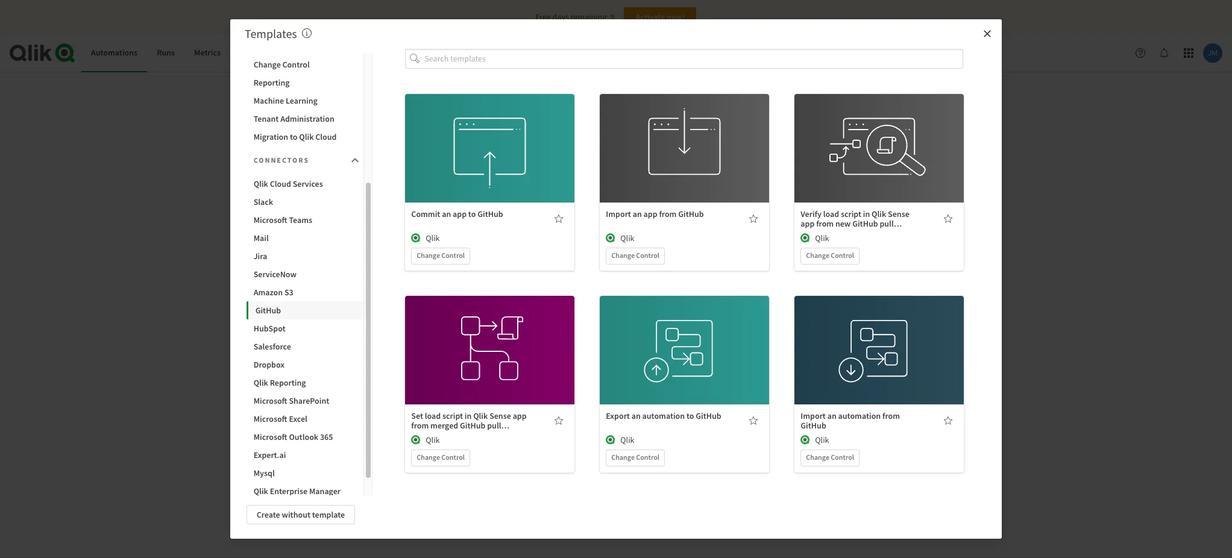 Task type: locate. For each thing, give the bounding box(es) containing it.
qlik down import an app from github
[[620, 232, 634, 243]]

0 vertical spatial load
[[823, 208, 839, 219]]

app
[[453, 208, 467, 219], [644, 208, 657, 219], [801, 218, 815, 229], [513, 410, 527, 421]]

qlik down administration
[[299, 131, 314, 142]]

1 vertical spatial script
[[442, 410, 463, 421]]

github inside 'set load script in qlik sense app from merged github pull request'
[[460, 420, 485, 431]]

control for verify load script in qlik sense app from new github pull request
[[831, 251, 854, 260]]

0 horizontal spatial to
[[290, 131, 297, 142]]

0 horizontal spatial in
[[465, 410, 472, 421]]

create inside create automation button
[[588, 356, 612, 366]]

create for create automation
[[588, 356, 612, 366]]

1 vertical spatial request
[[411, 430, 439, 440]]

control down import an automation from github
[[831, 452, 854, 462]]

templates are pre-built automations that help you automate common business workflows. get started by selecting one of the pre-built templates or choose the blank canvas to build an automation from scratch. tooltip
[[302, 26, 311, 41]]

import an app from github
[[606, 208, 704, 219]]

use template for export an automation to github
[[661, 331, 709, 342]]

pull
[[880, 218, 894, 229], [487, 420, 501, 431]]

pull inside 'set load script in qlik sense app from merged github pull request'
[[487, 420, 501, 431]]

control
[[282, 59, 310, 70], [441, 251, 465, 260], [636, 251, 660, 260], [831, 251, 854, 260], [441, 452, 465, 462], [636, 452, 660, 462], [831, 452, 854, 462]]

control for export an automation to github
[[636, 452, 660, 462]]

load right set
[[425, 410, 441, 421]]

qlik down commit
[[426, 232, 440, 243]]

cloud inside "qlik cloud services" button
[[270, 178, 291, 189]]

control down export an automation to github
[[636, 452, 660, 462]]

qlik right new
[[872, 208, 886, 219]]

pull for set load script in qlik sense app from merged github pull request
[[487, 420, 501, 431]]

change control
[[254, 59, 310, 70], [417, 251, 465, 260], [611, 251, 660, 260], [806, 251, 854, 260], [417, 452, 465, 462], [611, 452, 660, 462], [806, 452, 854, 462]]

cloud down connectors
[[270, 178, 291, 189]]

tenant administration button
[[246, 110, 363, 128]]

in for new
[[863, 208, 870, 219]]

an for import an app from github
[[633, 208, 642, 219]]

in inside 'set load script in qlik sense app from merged github pull request'
[[465, 410, 472, 421]]

control for commit an app to github
[[441, 251, 465, 260]]

qlik image
[[801, 233, 810, 243], [606, 435, 616, 445], [801, 435, 810, 445]]

1 microsoft from the top
[[254, 215, 287, 225]]

2 microsoft from the top
[[254, 395, 287, 406]]

add to favorites image
[[554, 214, 564, 223], [749, 214, 758, 223], [944, 214, 953, 223], [554, 416, 564, 425], [944, 416, 953, 425]]

sense
[[888, 208, 909, 219], [490, 410, 511, 421]]

use for set load script in qlik sense app from merged github pull request
[[466, 331, 479, 342]]

automation inside import an automation from github
[[838, 410, 881, 421]]

create for create without template
[[257, 509, 280, 520]]

0 horizontal spatial request
[[411, 430, 439, 440]]

qlik image for set load script in qlik sense app from merged github pull request
[[411, 435, 421, 445]]

details button for commit an app to github
[[452, 152, 528, 171]]

1 vertical spatial in
[[465, 410, 472, 421]]

create
[[588, 356, 612, 366], [257, 509, 280, 520]]

close image
[[983, 29, 992, 39]]

sense for verify load script in qlik sense app from new github pull request
[[888, 208, 909, 219]]

0 vertical spatial create
[[588, 356, 612, 366]]

0 vertical spatial request
[[801, 228, 828, 238]]

pull right merged
[[487, 420, 501, 431]]

add to favorites image for import an automation from github
[[944, 416, 953, 425]]

cloud
[[315, 131, 337, 142], [270, 178, 291, 189]]

change down templates at the top left of the page
[[254, 59, 281, 70]]

0 horizontal spatial create
[[257, 509, 280, 520]]

create without template button
[[246, 505, 355, 524]]

change control down merged
[[417, 452, 465, 462]]

qlik right merged
[[473, 410, 488, 421]]

1 horizontal spatial request
[[801, 228, 828, 238]]

dropbox button
[[246, 356, 363, 374]]

change
[[254, 59, 281, 70], [417, 251, 440, 260], [611, 251, 635, 260], [806, 251, 829, 260], [417, 452, 440, 462], [611, 452, 635, 462], [806, 452, 829, 462]]

1 horizontal spatial sense
[[888, 208, 909, 219]]

control up reporting button on the top
[[282, 59, 310, 70]]

1 horizontal spatial in
[[863, 208, 870, 219]]

change inside "button"
[[254, 59, 281, 70]]

control down new
[[831, 251, 854, 260]]

import
[[606, 208, 631, 219], [801, 410, 826, 421]]

qlik image down set
[[411, 435, 421, 445]]

qlik up slack
[[254, 178, 268, 189]]

request for set
[[411, 430, 439, 440]]

qlik image down the export
[[606, 435, 616, 445]]

0 horizontal spatial pull
[[487, 420, 501, 431]]

create without template
[[257, 509, 345, 520]]

sense right new
[[888, 208, 909, 219]]

change control for verify load script in qlik sense app from new github pull request
[[806, 251, 854, 260]]

request
[[801, 228, 828, 238], [411, 430, 439, 440]]

microsoft teams
[[254, 215, 312, 225]]

Search templates text field
[[425, 49, 963, 68]]

change down merged
[[417, 452, 440, 462]]

request down set
[[411, 430, 439, 440]]

1 vertical spatial sense
[[490, 410, 511, 421]]

services
[[293, 178, 323, 189]]

activate now!
[[636, 11, 685, 22]]

an for import an automation from github
[[827, 410, 837, 421]]

automation
[[613, 356, 656, 366], [642, 410, 685, 421], [838, 410, 881, 421]]

pull for verify load script in qlik sense app from new github pull request
[[880, 218, 894, 229]]

details for set load script in qlik sense app from merged github pull request
[[478, 358, 502, 369]]

qlik enterprise manager
[[254, 486, 341, 497]]

automations
[[91, 47, 138, 58]]

microsoft down slack
[[254, 215, 287, 225]]

load right verify
[[823, 208, 839, 219]]

an inside import an automation from github
[[827, 410, 837, 421]]

import for import an automation from github
[[801, 410, 826, 421]]

change for commit an app to github
[[417, 251, 440, 260]]

add to favorites image for import an app from github
[[749, 214, 758, 223]]

tab list containing automations
[[81, 34, 295, 72]]

1 vertical spatial to
[[468, 208, 476, 219]]

microsoft outlook 365 button
[[246, 428, 363, 446]]

import inside import an automation from github
[[801, 410, 826, 421]]

from
[[659, 208, 677, 219], [816, 218, 834, 229], [882, 410, 900, 421], [411, 420, 429, 431]]

microsoft left excel
[[254, 414, 287, 424]]

runs
[[157, 47, 175, 58]]

metrics button
[[185, 34, 230, 72]]

tenant administration
[[254, 113, 334, 124]]

script
[[841, 208, 861, 219], [442, 410, 463, 421]]

qlik image down import an automation from github
[[801, 435, 810, 445]]

change for set load script in qlik sense app from merged github pull request
[[417, 452, 440, 462]]

in right new
[[863, 208, 870, 219]]

slack
[[254, 197, 273, 207]]

request inside verify load script in qlik sense app from new github pull request
[[801, 228, 828, 238]]

4 microsoft from the top
[[254, 432, 287, 442]]

details for export an automation to github
[[672, 358, 697, 369]]

change for import an app from github
[[611, 251, 635, 260]]

sense inside verify load script in qlik sense app from new github pull request
[[888, 208, 909, 219]]

hubspot button
[[246, 319, 363, 338]]

sense inside 'set load script in qlik sense app from merged github pull request'
[[490, 410, 511, 421]]

3 microsoft from the top
[[254, 414, 287, 424]]

load inside verify load script in qlik sense app from new github pull request
[[823, 208, 839, 219]]

use template for verify load script in qlik sense app from new github pull request
[[855, 129, 903, 140]]

qlik reporting button
[[246, 374, 363, 392]]

create left 'without'
[[257, 509, 280, 520]]

template for verify load script in qlik sense app from new github pull request
[[870, 129, 903, 140]]

microsoft outlook 365
[[254, 432, 333, 442]]

1 vertical spatial cloud
[[270, 178, 291, 189]]

change control inside "button"
[[254, 59, 310, 70]]

0 vertical spatial sense
[[888, 208, 909, 219]]

reporting
[[254, 77, 290, 88], [270, 377, 306, 388]]

script inside verify load script in qlik sense app from new github pull request
[[841, 208, 861, 219]]

qlik image down import an app from github
[[606, 233, 616, 243]]

request inside 'set load script in qlik sense app from merged github pull request'
[[411, 430, 439, 440]]

amazon s3 button
[[246, 283, 363, 301]]

in
[[863, 208, 870, 219], [465, 410, 472, 421]]

create down 'have'
[[588, 356, 612, 366]]

an for export an automation to github
[[632, 410, 641, 421]]

load
[[823, 208, 839, 219], [425, 410, 441, 421]]

reporting up machine
[[254, 77, 290, 88]]

change down import an app from github
[[611, 251, 635, 260]]

create inside create without template 'button'
[[257, 509, 280, 520]]

1 horizontal spatial to
[[468, 208, 476, 219]]

template for import an app from github
[[676, 129, 709, 140]]

0 vertical spatial script
[[841, 208, 861, 219]]

0 horizontal spatial load
[[425, 410, 441, 421]]

1 vertical spatial pull
[[487, 420, 501, 431]]

details for import an automation from github
[[867, 358, 892, 369]]

control down import an app from github
[[636, 251, 660, 260]]

microsoft for microsoft sharepoint
[[254, 395, 287, 406]]

templates are pre-built automations that help you automate common business workflows. get started by selecting one of the pre-built templates or choose the blank canvas to build an automation from scratch. image
[[302, 28, 311, 38]]

automation for export
[[642, 410, 685, 421]]

microsoft down qlik reporting
[[254, 395, 287, 406]]

pull right new
[[880, 218, 894, 229]]

tenant
[[254, 113, 279, 124]]

template for set load script in qlik sense app from merged github pull request
[[481, 331, 514, 342]]

template for export an automation to github
[[676, 331, 709, 342]]

cloud down administration
[[315, 131, 337, 142]]

details button
[[452, 152, 528, 171], [647, 152, 722, 171], [842, 152, 917, 171], [452, 354, 528, 373], [647, 354, 722, 373], [842, 354, 917, 373]]

1 horizontal spatial cloud
[[315, 131, 337, 142]]

use template for import an app from github
[[661, 129, 709, 140]]

sense right merged
[[490, 410, 511, 421]]

salesforce button
[[246, 338, 363, 356]]

use for commit an app to github
[[466, 129, 479, 140]]

0 vertical spatial cloud
[[315, 131, 337, 142]]

use template button for import an app from github
[[647, 125, 722, 144]]

script right set
[[442, 410, 463, 421]]

1 horizontal spatial create
[[588, 356, 612, 366]]

load for new
[[823, 208, 839, 219]]

create automation
[[588, 356, 656, 366]]

automations button
[[81, 34, 147, 72]]

qlik image for export an automation to github
[[606, 435, 616, 445]]

details for import an app from github
[[672, 156, 697, 167]]

reporting inside button
[[254, 77, 290, 88]]

yet
[[679, 330, 692, 342]]

change down commit
[[417, 251, 440, 260]]

0 horizontal spatial script
[[442, 410, 463, 421]]

1 horizontal spatial script
[[841, 208, 861, 219]]

qlik image down commit
[[411, 233, 421, 243]]

import for import an app from github
[[606, 208, 631, 219]]

qlik image down verify
[[801, 233, 810, 243]]

request down verify
[[801, 228, 828, 238]]

qlik inside 'button'
[[299, 131, 314, 142]]

qlik inside verify load script in qlik sense app from new github pull request
[[872, 208, 886, 219]]

an
[[442, 208, 451, 219], [633, 208, 642, 219], [632, 410, 641, 421], [827, 410, 837, 421]]

learning
[[286, 95, 318, 106]]

sense for set load script in qlik sense app from merged github pull request
[[490, 410, 511, 421]]

0 horizontal spatial sense
[[490, 410, 511, 421]]

enterprise
[[270, 486, 307, 497]]

tab list
[[81, 34, 295, 72]]

script for merged
[[442, 410, 463, 421]]

microsoft excel button
[[246, 410, 363, 428]]

microsoft for microsoft excel
[[254, 414, 287, 424]]

github inside verify load script in qlik sense app from new github pull request
[[852, 218, 878, 229]]

0 horizontal spatial import
[[606, 208, 631, 219]]

change down the export
[[611, 452, 635, 462]]

control down merged
[[441, 452, 465, 462]]

change control down import an automation from github
[[806, 452, 854, 462]]

use
[[466, 129, 479, 140], [661, 129, 674, 140], [855, 129, 869, 140], [466, 331, 479, 342], [661, 331, 674, 342], [855, 331, 869, 342]]

1 horizontal spatial pull
[[880, 218, 894, 229]]

control for import an app from github
[[636, 251, 660, 260]]

script right verify
[[841, 208, 861, 219]]

microsoft
[[254, 215, 287, 225], [254, 395, 287, 406], [254, 414, 287, 424], [254, 432, 287, 442]]

template
[[481, 129, 514, 140], [676, 129, 709, 140], [870, 129, 903, 140], [481, 331, 514, 342], [676, 331, 709, 342], [870, 331, 903, 342], [312, 509, 345, 520]]

salesforce
[[254, 341, 291, 352]]

1 vertical spatial load
[[425, 410, 441, 421]]

0 vertical spatial pull
[[880, 218, 894, 229]]

0 vertical spatial in
[[863, 208, 870, 219]]

pull inside verify load script in qlik sense app from new github pull request
[[880, 218, 894, 229]]

0 horizontal spatial cloud
[[270, 178, 291, 189]]

0 vertical spatial to
[[290, 131, 297, 142]]

in inside verify load script in qlik sense app from new github pull request
[[863, 208, 870, 219]]

change control down new
[[806, 251, 854, 260]]

0 vertical spatial reporting
[[254, 77, 290, 88]]

1 horizontal spatial load
[[823, 208, 839, 219]]

control down commit an app to github
[[441, 251, 465, 260]]

2 horizontal spatial to
[[687, 410, 694, 421]]

change control down the export
[[611, 452, 660, 462]]

1 vertical spatial import
[[801, 410, 826, 421]]

connectors button
[[246, 148, 363, 172]]

change control down commit
[[417, 251, 465, 260]]

script inside 'set load script in qlik sense app from merged github pull request'
[[442, 410, 463, 421]]

outlook
[[289, 432, 318, 442]]

microsoft inside button
[[254, 414, 287, 424]]

0 vertical spatial import
[[606, 208, 631, 219]]

qlik down the export
[[620, 434, 634, 445]]

microsoft up expert.ai
[[254, 432, 287, 442]]

1 vertical spatial create
[[257, 509, 280, 520]]

to
[[290, 131, 297, 142], [468, 208, 476, 219], [687, 410, 694, 421]]

use template button for export an automation to github
[[647, 327, 722, 346]]

jira button
[[246, 247, 363, 265]]

use template
[[466, 129, 514, 140], [661, 129, 709, 140], [855, 129, 903, 140], [466, 331, 514, 342], [661, 331, 709, 342], [855, 331, 903, 342]]

1 horizontal spatial import
[[801, 410, 826, 421]]

add to favorites image for commit an app to github
[[554, 214, 564, 223]]

use template for commit an app to github
[[466, 129, 514, 140]]

reporting up microsoft sharepoint
[[270, 377, 306, 388]]

teams
[[289, 215, 312, 225]]

in right merged
[[465, 410, 472, 421]]

2 vertical spatial to
[[687, 410, 694, 421]]

reporting button
[[246, 74, 363, 92]]

runs button
[[147, 34, 185, 72]]

1 vertical spatial reporting
[[270, 377, 306, 388]]

change control down import an app from github
[[611, 251, 660, 260]]

load inside 'set load script in qlik sense app from merged github pull request'
[[425, 410, 441, 421]]

change control up reporting button on the top
[[254, 59, 310, 70]]

change down verify
[[806, 251, 829, 260]]

change down import an automation from github
[[806, 452, 829, 462]]

qlik image
[[411, 233, 421, 243], [606, 233, 616, 243], [411, 435, 421, 445]]



Task type: vqa. For each thing, say whether or not it's contained in the screenshot.
qlik
yes



Task type: describe. For each thing, give the bounding box(es) containing it.
qlik down merged
[[426, 434, 440, 445]]

you
[[540, 330, 555, 342]]

excel
[[289, 414, 307, 424]]

template for commit an app to github
[[481, 129, 514, 140]]

use template button for set load script in qlik sense app from merged github pull request
[[452, 327, 528, 346]]

qlik down verify
[[815, 232, 829, 243]]

use for import an app from github
[[661, 129, 674, 140]]

details button for set load script in qlik sense app from merged github pull request
[[452, 354, 528, 373]]

request for verify
[[801, 228, 828, 238]]

free
[[536, 11, 551, 22]]

qlik down import an automation from github
[[815, 434, 829, 445]]

use for export an automation to github
[[661, 331, 674, 342]]

migration to qlik cloud
[[254, 131, 337, 142]]

to for export an automation to github
[[687, 410, 694, 421]]

add to favorites image for verify load script in qlik sense app from new github pull request
[[944, 214, 953, 223]]

days
[[552, 11, 569, 22]]

mysql
[[254, 468, 275, 479]]

change control for commit an app to github
[[417, 251, 465, 260]]

app inside 'set load script in qlik sense app from merged github pull request'
[[513, 410, 527, 421]]

connectors
[[254, 156, 309, 165]]

qlik down dropbox on the left bottom of the page
[[254, 377, 268, 388]]

do
[[557, 330, 568, 342]]

microsoft sharepoint button
[[246, 392, 363, 410]]

details for verify load script in qlik sense app from new github pull request
[[867, 156, 892, 167]]

administration
[[280, 113, 334, 124]]

mail
[[254, 233, 269, 244]]

microsoft for microsoft teams
[[254, 215, 287, 225]]

machine learning
[[254, 95, 318, 106]]

365
[[320, 432, 333, 442]]

github inside button
[[255, 305, 281, 316]]

import an automation from github
[[801, 410, 900, 431]]

verify load script in qlik sense app from new github pull request
[[801, 208, 909, 238]]

export an automation to github
[[606, 410, 721, 421]]

without
[[282, 509, 310, 520]]

template for import an automation from github
[[870, 331, 903, 342]]

activate
[[636, 11, 665, 22]]

metrics
[[194, 47, 221, 58]]

any
[[607, 330, 623, 342]]

to inside migration to qlik cloud 'button'
[[290, 131, 297, 142]]

slack button
[[246, 193, 363, 211]]

from inside 'set load script in qlik sense app from merged github pull request'
[[411, 420, 429, 431]]

create automation button
[[566, 351, 666, 371]]

add to favorites image
[[749, 416, 758, 425]]

microsoft excel
[[254, 414, 307, 424]]

change control button
[[246, 55, 363, 74]]

manager
[[309, 486, 341, 497]]

load for merged
[[425, 410, 441, 421]]

export
[[606, 410, 630, 421]]

machine learning button
[[246, 92, 363, 110]]

qlik image for import an automation from github
[[801, 435, 810, 445]]

servicenow button
[[246, 265, 363, 283]]

commit an app to github
[[411, 208, 503, 219]]

verify
[[801, 208, 822, 219]]

amazon
[[254, 287, 283, 298]]

templates
[[245, 26, 297, 41]]

qlik down mysql
[[254, 486, 268, 497]]

have
[[585, 330, 605, 342]]

change control for import an automation from github
[[806, 452, 854, 462]]

change control for set load script in qlik sense app from merged github pull request
[[417, 452, 465, 462]]

reporting inside button
[[270, 377, 306, 388]]

amazon s3
[[254, 287, 293, 298]]

qlik image for verify load script in qlik sense app from new github pull request
[[801, 233, 810, 243]]

app inside verify load script in qlik sense app from new github pull request
[[801, 218, 815, 229]]

control for import an automation from github
[[831, 452, 854, 462]]

hubspot
[[254, 323, 285, 334]]

s3
[[284, 287, 293, 298]]

change control for export an automation to github
[[611, 452, 660, 462]]

jira
[[254, 251, 267, 262]]

details button for verify load script in qlik sense app from new github pull request
[[842, 152, 917, 171]]

change for verify load script in qlik sense app from new github pull request
[[806, 251, 829, 260]]

set load script in qlik sense app from merged github pull request
[[411, 410, 527, 440]]

migration to qlik cloud button
[[246, 128, 363, 146]]

new
[[835, 218, 851, 229]]

from inside verify load script in qlik sense app from new github pull request
[[816, 218, 834, 229]]

use template button for commit an app to github
[[452, 125, 528, 144]]

github inside import an automation from github
[[801, 420, 826, 431]]

details button for export an automation to github
[[647, 354, 722, 373]]

automations
[[624, 330, 677, 342]]

qlik image for import an app from github
[[606, 233, 616, 243]]

free days remaining: 9
[[536, 11, 615, 22]]

commit
[[411, 208, 440, 219]]

qlik inside 'set load script in qlik sense app from merged github pull request'
[[473, 410, 488, 421]]

details for commit an app to github
[[478, 156, 502, 167]]

use for verify load script in qlik sense app from new github pull request
[[855, 129, 869, 140]]

sharepoint
[[289, 395, 329, 406]]

merged
[[430, 420, 458, 431]]

to for commit an app to github
[[468, 208, 476, 219]]

migration
[[254, 131, 288, 142]]

use template button for verify load script in qlik sense app from new github pull request
[[842, 125, 917, 144]]

change for export an automation to github
[[611, 452, 635, 462]]

change control for import an app from github
[[611, 251, 660, 260]]

remaining:
[[571, 11, 609, 22]]

microsoft for microsoft outlook 365
[[254, 432, 287, 442]]

now!
[[667, 11, 685, 22]]

expert.ai
[[254, 450, 286, 461]]

qlik image for commit an app to github
[[411, 233, 421, 243]]

qlik reporting
[[254, 377, 306, 388]]

9
[[610, 11, 615, 22]]

github button
[[246, 301, 363, 319]]

qlik inside button
[[254, 178, 268, 189]]

use for import an automation from github
[[855, 331, 869, 342]]

servicenow
[[254, 269, 297, 280]]

dropbox
[[254, 359, 285, 370]]

control for set load script in qlik sense app from merged github pull request
[[441, 452, 465, 462]]

add to favorites image for set load script in qlik sense app from merged github pull request
[[554, 416, 564, 425]]

not
[[570, 330, 584, 342]]

script for new
[[841, 208, 861, 219]]

use template for import an automation from github
[[855, 331, 903, 342]]

use template button for import an automation from github
[[842, 327, 917, 346]]

details button for import an app from github
[[647, 152, 722, 171]]

in for merged
[[465, 410, 472, 421]]

you do not have any automations yet
[[540, 330, 692, 342]]

microsoft sharepoint
[[254, 395, 329, 406]]

details button for import an automation from github
[[842, 354, 917, 373]]

mysql button
[[246, 464, 363, 482]]

activate now! link
[[624, 7, 696, 27]]

cloud inside migration to qlik cloud 'button'
[[315, 131, 337, 142]]

set
[[411, 410, 423, 421]]

qlik cloud services
[[254, 178, 323, 189]]

qlik cloud services button
[[246, 175, 363, 193]]

qlik enterprise manager button
[[246, 482, 363, 500]]

automation inside create automation button
[[613, 356, 656, 366]]

microsoft teams button
[[246, 211, 363, 229]]

mail button
[[246, 229, 363, 247]]

expert.ai button
[[246, 446, 363, 464]]

machine
[[254, 95, 284, 106]]

from inside import an automation from github
[[882, 410, 900, 421]]

automation for import
[[838, 410, 881, 421]]

template inside create without template 'button'
[[312, 509, 345, 520]]

use template for set load script in qlik sense app from merged github pull request
[[466, 331, 514, 342]]

change for import an automation from github
[[806, 452, 829, 462]]

control inside "button"
[[282, 59, 310, 70]]

an for commit an app to github
[[442, 208, 451, 219]]



